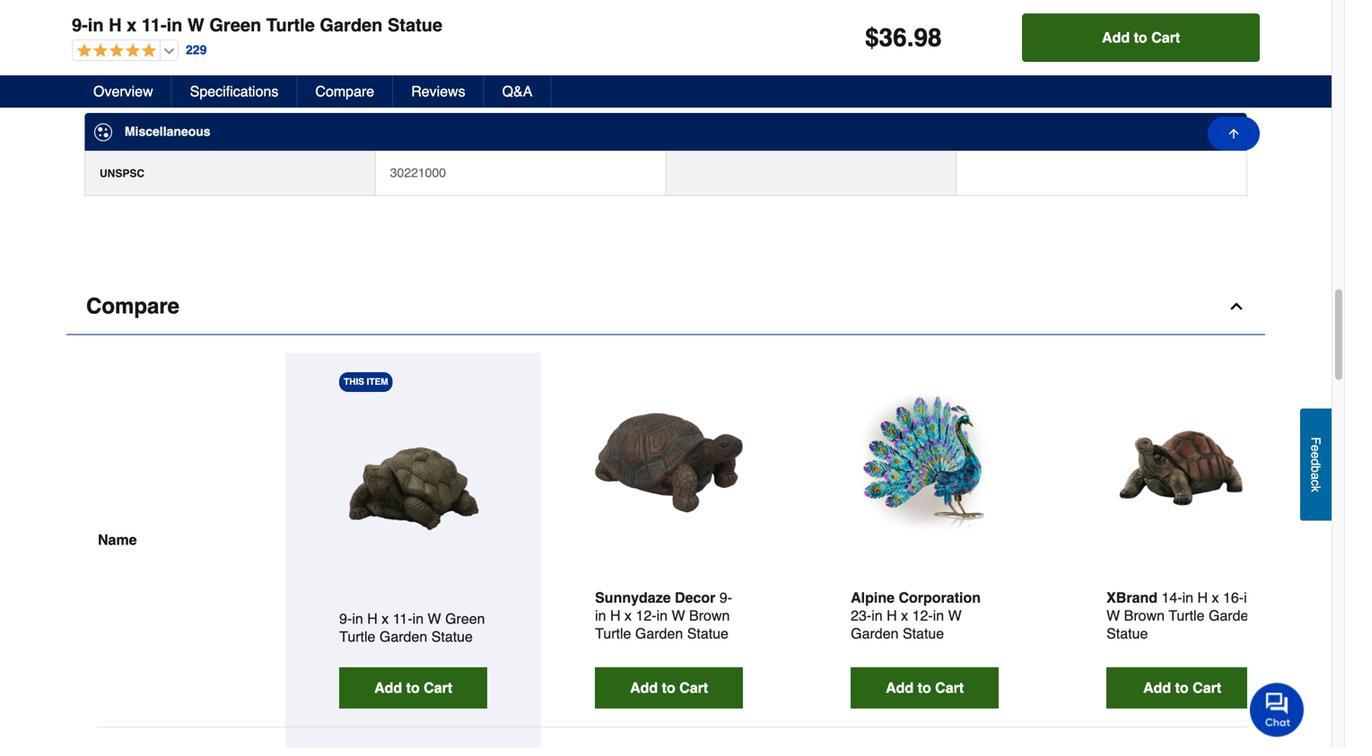 Task type: vqa. For each thing, say whether or not it's contained in the screenshot.
b
yes



Task type: describe. For each thing, give the bounding box(es) containing it.
undefined 9-in h x 11-in w green turtle garden statue image
[[340, 410, 488, 559]]

30221000
[[390, 166, 446, 180]]

alpine corporation 23-in h x 12-in w garden statue image
[[851, 389, 1000, 537]]

65
[[203, 48, 215, 60]]

specifications button
[[172, 75, 298, 108]]

alpine corporation 23-in h x 12-in w garden statue
[[851, 590, 981, 642]]

k
[[1310, 486, 1324, 493]]

1 horizontal spatial 9-
[[340, 611, 352, 628]]

statue inside 9- in h x 12-in w brown turtle garden statue
[[688, 626, 729, 642]]

compare for the bottommost compare button
[[86, 294, 180, 319]]

xbrand 14-in h x 16-in w brown turtle garden statue image
[[1109, 389, 1257, 537]]

f e e d b a c k
[[1310, 437, 1324, 493]]

add for 14-in h x 16-in w brown turtle garden statue
[[1144, 680, 1172, 697]]

a
[[1310, 473, 1324, 480]]

to for 23-in h x 12-in w garden statue
[[918, 680, 932, 697]]

statue inside 14-in h x 16-in w brown turtle garden statue
[[1107, 626, 1149, 642]]

corporation
[[899, 590, 981, 607]]

compare for the top compare button
[[316, 83, 375, 100]]

statue inside alpine corporation 23-in h x 12-in w garden statue
[[903, 626, 945, 642]]

14-in h x 16-in w brown turtle garden statue
[[1107, 590, 1257, 642]]

h inside 14-in h x 16-in w brown turtle garden statue
[[1198, 590, 1209, 607]]

q&a button
[[485, 75, 552, 108]]

decor
[[675, 590, 716, 607]]

ca residents: prop 65 warning(s)
[[100, 48, 274, 60]]

36
[[880, 23, 908, 52]]

c
[[1310, 480, 1324, 486]]

w inside 14-in h x 16-in w brown turtle garden statue
[[1107, 608, 1121, 625]]

0 vertical spatial 9-in h x 11-in w green turtle garden statue
[[72, 15, 443, 35]]

add for 9- in h x 12-in w brown turtle garden statue
[[630, 680, 658, 697]]

warning(s)
[[218, 48, 274, 60]]

$ 36 . 98
[[866, 23, 942, 52]]

q&a
[[503, 83, 533, 100]]

sunnydaze
[[595, 590, 671, 607]]

1 e from the top
[[1310, 445, 1324, 452]]

x inside 9- in h x 12-in w brown turtle garden statue
[[625, 608, 632, 625]]

reviews
[[411, 83, 466, 100]]

f
[[1310, 437, 1324, 445]]

garden inside 9- in h x 12-in w brown turtle garden statue
[[636, 626, 684, 642]]

b
[[1310, 466, 1324, 473]]

residents:
[[118, 48, 173, 60]]

w inside 9-in h x 11-in w green turtle garden statue
[[428, 611, 441, 628]]

14-
[[1162, 590, 1183, 607]]

statue inside "9-in h x 11-in w green turtle garden statue" link
[[432, 629, 473, 646]]

9- inside 9- in h x 12-in w brown turtle garden statue
[[720, 590, 733, 607]]

sunnydaze decor
[[595, 590, 716, 607]]

turtle inside 9- in h x 12-in w brown turtle garden statue
[[595, 626, 632, 642]]

add for 23-in h x 12-in w garden statue
[[886, 680, 914, 697]]

unspsc
[[100, 167, 145, 180]]

f e e d b a c k button
[[1301, 409, 1333, 521]]

ca
[[100, 48, 115, 60]]

x inside 9-in h x 11-in w green turtle garden statue
[[382, 611, 389, 628]]

0 vertical spatial compare button
[[298, 75, 393, 108]]

12- inside alpine corporation 23-in h x 12-in w garden statue
[[913, 608, 934, 625]]

to for 14-in h x 16-in w brown turtle garden statue
[[1176, 680, 1189, 697]]

brown for sunnydaze decor
[[690, 608, 730, 625]]

add to cart for 23-in h x 12-in w garden statue
[[886, 680, 965, 697]]

item
[[367, 377, 388, 387]]

garden inside alpine corporation 23-in h x 12-in w garden statue
[[851, 626, 899, 642]]

to for 9- in h x 12-in w brown turtle garden statue
[[662, 680, 676, 697]]

sunnydaze decor 9-in h x 12-in w brown turtle garden statue image
[[595, 389, 744, 537]]

add to cart button for 9- in h x 12-in w brown turtle garden statue
[[595, 668, 744, 709]]

cart for 9- in h x 12-in w brown turtle garden statue
[[680, 680, 709, 697]]

1 vertical spatial 11-
[[393, 611, 413, 628]]

prop
[[176, 48, 200, 60]]



Task type: locate. For each thing, give the bounding box(es) containing it.
name
[[98, 532, 137, 548]]

9-in h x 11-in w green turtle garden statue link
[[340, 611, 485, 646]]

x inside 14-in h x 16-in w brown turtle garden statue
[[1213, 590, 1220, 607]]

brown
[[690, 608, 730, 625], [1125, 608, 1166, 625]]

12- down "corporation"
[[913, 608, 934, 625]]

9-in h x 11-in w green turtle garden statue
[[72, 15, 443, 35], [340, 611, 485, 646]]

x inside alpine corporation 23-in h x 12-in w garden statue
[[902, 608, 909, 625]]

cart for 14-in h x 16-in w brown turtle garden statue
[[1193, 680, 1222, 697]]

e
[[1310, 445, 1324, 452], [1310, 452, 1324, 459]]

brown inside 14-in h x 16-in w brown turtle garden statue
[[1125, 608, 1166, 625]]

chat invite button image
[[1251, 683, 1306, 738]]

overview
[[93, 83, 153, 100]]

reviews button
[[393, 75, 485, 108]]

add to cart button for 23-in h x 12-in w garden statue
[[851, 668, 1000, 709]]

overview button
[[75, 75, 172, 108]]

0 horizontal spatial brown
[[690, 608, 730, 625]]

this
[[344, 377, 364, 387]]

d
[[1310, 459, 1324, 466]]

brown down the xbrand
[[1125, 608, 1166, 625]]

garden inside "9-in h x 11-in w green turtle garden statue" link
[[380, 629, 428, 646]]

1 horizontal spatial brown
[[1125, 608, 1166, 625]]

0 horizontal spatial 11-
[[142, 15, 167, 35]]

11-
[[142, 15, 167, 35], [393, 611, 413, 628]]

9-
[[72, 15, 88, 35], [720, 590, 733, 607], [340, 611, 352, 628]]

1 vertical spatial 9-in h x 11-in w green turtle garden statue
[[340, 611, 485, 646]]

1 horizontal spatial compare
[[316, 83, 375, 100]]

0 vertical spatial green
[[210, 15, 261, 35]]

add to cart button for 14-in h x 16-in w brown turtle garden statue
[[1107, 668, 1259, 709]]

1 vertical spatial compare
[[86, 294, 180, 319]]

1 12- from the left
[[636, 608, 657, 625]]

2 horizontal spatial 9-
[[720, 590, 733, 607]]

add to cart for 9- in h x 12-in w brown turtle garden statue
[[630, 680, 709, 697]]

e up the d
[[1310, 445, 1324, 452]]

green
[[210, 15, 261, 35], [445, 611, 485, 628]]

specifications
[[190, 83, 279, 100]]

brown for xbrand
[[1125, 608, 1166, 625]]

0 vertical spatial 9-
[[72, 15, 88, 35]]

statue
[[388, 15, 443, 35], [688, 626, 729, 642], [903, 626, 945, 642], [1107, 626, 1149, 642], [432, 629, 473, 646]]

2 e from the top
[[1310, 452, 1324, 459]]

miscellaneous
[[125, 124, 211, 139]]

xbrand
[[1107, 590, 1158, 607]]

0 horizontal spatial 9-
[[72, 15, 88, 35]]

h inside 9- in h x 12-in w brown turtle garden statue
[[611, 608, 621, 625]]

x
[[127, 15, 137, 35], [1213, 590, 1220, 607], [625, 608, 632, 625], [902, 608, 909, 625], [382, 611, 389, 628]]

h inside alpine corporation 23-in h x 12-in w garden statue
[[887, 608, 898, 625]]

this item
[[344, 377, 388, 387]]

1 vertical spatial green
[[445, 611, 485, 628]]

chevron up image
[[1228, 298, 1246, 316]]

229
[[186, 43, 207, 57]]

0 horizontal spatial 12-
[[636, 608, 657, 625]]

2 brown from the left
[[1125, 608, 1166, 625]]

1 horizontal spatial 11-
[[393, 611, 413, 628]]

certifications
[[125, 4, 205, 19]]

add to cart for 14-in h x 16-in w brown turtle garden statue
[[1144, 680, 1222, 697]]

2 12- from the left
[[913, 608, 934, 625]]

0 vertical spatial 11-
[[142, 15, 167, 35]]

1 vertical spatial compare button
[[66, 279, 1266, 335]]

12- down sunnydaze decor
[[636, 608, 657, 625]]

brown down 'decor'
[[690, 608, 730, 625]]

0 horizontal spatial compare
[[86, 294, 180, 319]]

1 brown from the left
[[690, 608, 730, 625]]

w inside 9- in h x 12-in w brown turtle garden statue
[[672, 608, 686, 625]]

compare
[[316, 83, 375, 100], [86, 294, 180, 319]]

arrow up image
[[1227, 127, 1242, 141]]

12-
[[636, 608, 657, 625], [913, 608, 934, 625]]

4.9 stars image
[[73, 43, 156, 60]]

$
[[866, 23, 880, 52]]

e up b
[[1310, 452, 1324, 459]]

cart for 23-in h x 12-in w garden statue
[[936, 680, 965, 697]]

12- inside 9- in h x 12-in w brown turtle garden statue
[[636, 608, 657, 625]]

add to cart button
[[1023, 13, 1261, 62], [340, 668, 488, 709], [595, 668, 744, 709], [851, 668, 1000, 709], [1107, 668, 1259, 709]]

w inside alpine corporation 23-in h x 12-in w garden statue
[[949, 608, 962, 625]]

to
[[1135, 29, 1148, 46], [406, 680, 420, 697], [662, 680, 676, 697], [918, 680, 932, 697], [1176, 680, 1189, 697]]

2 vertical spatial 9-
[[340, 611, 352, 628]]

.
[[908, 23, 915, 52]]

brown inside 9- in h x 12-in w brown turtle garden statue
[[690, 608, 730, 625]]

garden inside 14-in h x 16-in w brown turtle garden statue
[[1209, 608, 1257, 625]]

98
[[915, 23, 942, 52]]

compare button
[[298, 75, 393, 108], [66, 279, 1266, 335]]

turtle inside 14-in h x 16-in w brown turtle garden statue
[[1169, 608, 1205, 625]]

add
[[1103, 29, 1131, 46], [374, 680, 402, 697], [630, 680, 658, 697], [886, 680, 914, 697], [1144, 680, 1172, 697]]

0 horizontal spatial green
[[210, 15, 261, 35]]

23-
[[851, 608, 872, 625]]

add to cart
[[1103, 29, 1181, 46], [374, 680, 453, 697], [630, 680, 709, 697], [886, 680, 965, 697], [1144, 680, 1222, 697]]

1 horizontal spatial green
[[445, 611, 485, 628]]

1 horizontal spatial 12-
[[913, 608, 934, 625]]

in
[[88, 15, 104, 35], [167, 15, 183, 35], [1183, 590, 1194, 607], [1245, 590, 1256, 607], [595, 608, 607, 625], [657, 608, 668, 625], [872, 608, 883, 625], [934, 608, 945, 625], [352, 611, 363, 628], [413, 611, 424, 628]]

0 vertical spatial compare
[[316, 83, 375, 100]]

16-
[[1224, 590, 1245, 607]]

w
[[188, 15, 205, 35], [672, 608, 686, 625], [949, 608, 962, 625], [1107, 608, 1121, 625], [428, 611, 441, 628]]

1 vertical spatial 9-
[[720, 590, 733, 607]]

turtle
[[266, 15, 315, 35], [1169, 608, 1205, 625], [595, 626, 632, 642], [340, 629, 376, 646]]

garden
[[320, 15, 383, 35], [1209, 608, 1257, 625], [636, 626, 684, 642], [851, 626, 899, 642], [380, 629, 428, 646]]

9- in h x 12-in w brown turtle garden statue
[[595, 590, 733, 642]]

cart
[[1152, 29, 1181, 46], [424, 680, 453, 697], [680, 680, 709, 697], [936, 680, 965, 697], [1193, 680, 1222, 697]]

alpine
[[851, 590, 895, 607]]

h
[[109, 15, 122, 35], [1198, 590, 1209, 607], [611, 608, 621, 625], [887, 608, 898, 625], [367, 611, 378, 628]]



